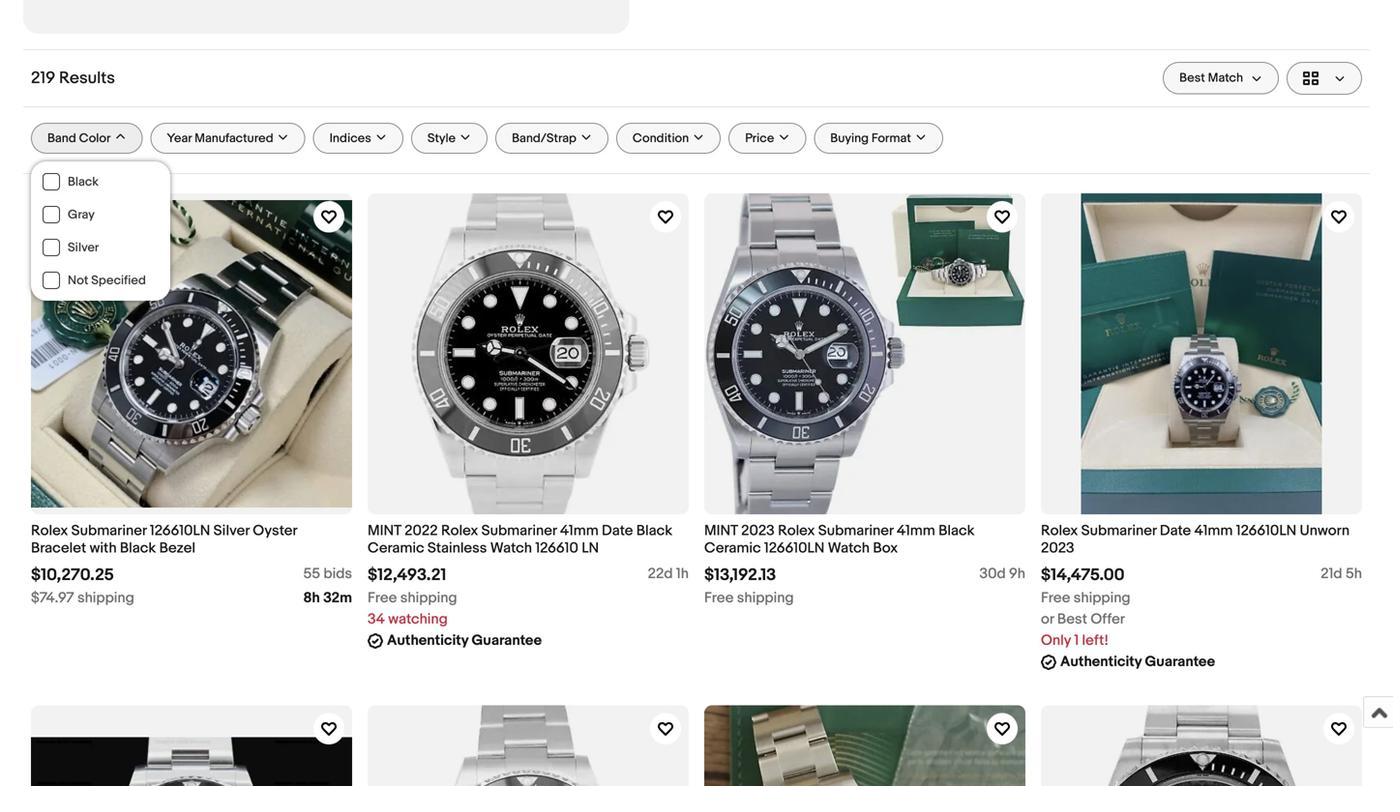 Task type: describe. For each thing, give the bounding box(es) containing it.
stainless
[[428, 540, 487, 558]]

rolex submariner 126610ln silver oyster bracelet with black bezel
[[31, 523, 297, 558]]

bezel
[[159, 540, 196, 558]]

left!
[[1083, 632, 1109, 650]]

rolex submariner 126610ln silver oyster bracelet with black bezel link
[[31, 523, 352, 558]]

not
[[68, 273, 88, 288]]

results
[[59, 68, 115, 89]]

submariner inside rolex submariner date 41mm 126610ln unworn 2023
[[1082, 523, 1157, 540]]

8h
[[303, 590, 320, 607]]

shipping for $13,192.13
[[737, 590, 794, 607]]

best inside "$14,475.00 free shipping or best offer only 1 left! authenticity guarantee"
[[1058, 611, 1088, 628]]

mint 2022 rolex submariner 41mm date black ceramic stainless watch 126610 ln
[[368, 523, 673, 558]]

ceramic inside the mint 2023 rolex submariner 41mm black ceramic 126610ln watch box
[[705, 540, 761, 558]]

rolex inside rolex submariner date 41mm 126610ln unworn 2023
[[1041, 523, 1078, 540]]

not specified
[[68, 273, 146, 288]]

rolex submariner date 41mm 126610ln unworn 2023 image
[[1041, 194, 1363, 515]]

9h
[[1009, 566, 1026, 583]]

date inside mint 2022 rolex submariner 41mm date black ceramic stainless watch 126610 ln
[[602, 523, 633, 540]]

219 results
[[31, 68, 115, 89]]

match
[[1208, 71, 1244, 86]]

bracelet
[[31, 540, 86, 558]]

view: gallery view image
[[1304, 71, 1346, 86]]

best inside dropdown button
[[1180, 71, 1206, 86]]

not specified link
[[31, 264, 170, 297]]

unworn
[[1300, 523, 1350, 540]]

22d 1h
[[648, 566, 689, 583]]

date inside rolex submariner date 41mm 126610ln unworn 2023
[[1160, 523, 1192, 540]]

1
[[1075, 632, 1079, 650]]

mint 2023 rolex submariner 41mm black ceramic 126610ln watch box image
[[705, 194, 1026, 515]]

watch inside the mint 2023 rolex submariner 41mm black ceramic 126610ln watch box
[[828, 540, 870, 558]]

shipping for $12,493.21
[[400, 590, 457, 607]]

$74.97
[[31, 590, 74, 607]]

30d
[[980, 566, 1006, 583]]

rolex inside the mint 2023 rolex submariner 41mm black ceramic 126610ln watch box
[[778, 523, 815, 540]]

219
[[31, 68, 55, 89]]

bids
[[324, 566, 352, 583]]

34
[[368, 611, 385, 628]]

2023 inside the mint 2023 rolex submariner 41mm black ceramic 126610ln watch box
[[741, 523, 775, 540]]

55
[[303, 566, 320, 583]]

mint for $13,192.13
[[705, 523, 738, 540]]

free for $13,192.13
[[705, 590, 734, 607]]

rolex inside rolex submariner 126610ln silver oyster bracelet with black bezel
[[31, 523, 68, 540]]

guarantee inside $12,493.21 free shipping 34 watching authenticity guarantee
[[472, 632, 542, 650]]

5h
[[1346, 566, 1363, 583]]

$10,270.25 $74.97 shipping
[[31, 566, 134, 607]]

silver link
[[31, 231, 170, 264]]

oyster
[[253, 523, 297, 540]]

mint 2023 rolex submariner 41mm black ceramic 126610ln watch box link
[[705, 523, 1026, 558]]

$13,192.13 free shipping
[[705, 566, 794, 607]]

offer
[[1091, 611, 1126, 628]]

126610ln inside rolex submariner date 41mm 126610ln unworn 2023
[[1237, 523, 1297, 540]]

watch inside mint 2022 rolex submariner 41mm date black ceramic stainless watch 126610 ln
[[490, 540, 532, 558]]

black inside mint 2022 rolex submariner 41mm date black ceramic stainless watch 126610 ln
[[637, 523, 673, 540]]

41mm for $13,192.13
[[897, 523, 936, 540]]

silver inside silver "link"
[[68, 240, 99, 255]]

authenticity inside "$14,475.00 free shipping or best offer only 1 left! authenticity guarantee"
[[1061, 654, 1142, 671]]

126610ln inside rolex submariner 126610ln silver oyster bracelet with black bezel
[[150, 523, 210, 540]]

only
[[1041, 632, 1071, 650]]

$14,475.00 free shipping or best offer only 1 left! authenticity guarantee
[[1041, 566, 1216, 671]]

free for $12,493.21
[[368, 590, 397, 607]]

21d 5h
[[1321, 566, 1363, 583]]

silver inside rolex submariner 126610ln silver oyster bracelet with black bezel
[[214, 523, 250, 540]]

22d
[[648, 566, 673, 583]]

submariner inside the mint 2023 rolex submariner 41mm black ceramic 126610ln watch box
[[819, 523, 894, 540]]



Task type: locate. For each thing, give the bounding box(es) containing it.
silver
[[68, 240, 99, 255], [214, 523, 250, 540]]

1 horizontal spatial ceramic
[[705, 540, 761, 558]]

1 horizontal spatial 41mm
[[897, 523, 936, 540]]

best match button
[[1163, 62, 1279, 94]]

best match
[[1180, 71, 1244, 86]]

shipping inside $13,192.13 free shipping
[[737, 590, 794, 607]]

3 41mm from the left
[[1195, 523, 1233, 540]]

black
[[68, 174, 99, 189], [637, 523, 673, 540], [939, 523, 975, 540], [120, 540, 156, 558]]

4 shipping from the left
[[1074, 590, 1131, 607]]

1 horizontal spatial authenticity
[[1061, 654, 1142, 671]]

30d 9h
[[980, 566, 1026, 583]]

4 submariner from the left
[[1082, 523, 1157, 540]]

date
[[602, 523, 633, 540], [1160, 523, 1192, 540]]

free inside $12,493.21 free shipping 34 watching authenticity guarantee
[[368, 590, 397, 607]]

mint 2022 rolex submariner 41mm date black ceramic stainless watch 126610 ln image
[[368, 194, 689, 515]]

with
[[90, 540, 117, 558]]

ceramic up $12,493.21
[[368, 540, 424, 558]]

2 horizontal spatial free
[[1041, 590, 1071, 607]]

2 shipping from the left
[[400, 590, 457, 607]]

shipping down $13,192.13
[[737, 590, 794, 607]]

free up or
[[1041, 590, 1071, 607]]

1 vertical spatial guarantee
[[1145, 654, 1216, 671]]

1 submariner from the left
[[71, 523, 147, 540]]

126610ln inside the mint 2023 rolex submariner 41mm black ceramic 126610ln watch box
[[765, 540, 825, 558]]

41mm inside rolex submariner date 41mm 126610ln unworn 2023
[[1195, 523, 1233, 540]]

rolex submariner date 41mm 126610ln unworn 2023 link
[[1041, 523, 1363, 558]]

0 horizontal spatial free
[[368, 590, 397, 607]]

shipping inside "$14,475.00 free shipping or best offer only 1 left! authenticity guarantee"
[[1074, 590, 1131, 607]]

41mm inside mint 2022 rolex submariner 41mm date black ceramic stainless watch 126610 ln
[[560, 523, 599, 540]]

box
[[873, 540, 898, 558]]

2023 up $14,475.00
[[1041, 540, 1075, 558]]

$13,192.13
[[705, 566, 776, 586]]

1 41mm from the left
[[560, 523, 599, 540]]

submariner up box
[[819, 523, 894, 540]]

rolex up $13,192.13 free shipping
[[778, 523, 815, 540]]

black inside the mint 2023 rolex submariner 41mm black ceramic 126610ln watch box
[[939, 523, 975, 540]]

126610ln
[[150, 523, 210, 540], [1237, 523, 1297, 540], [765, 540, 825, 558]]

1 horizontal spatial silver
[[214, 523, 250, 540]]

mint up $13,192.13
[[705, 523, 738, 540]]

1 shipping from the left
[[77, 590, 134, 607]]

2 rolex from the left
[[441, 523, 478, 540]]

1 mint from the left
[[368, 523, 401, 540]]

0 horizontal spatial ceramic
[[368, 540, 424, 558]]

1h
[[676, 566, 689, 583]]

2 mint from the left
[[705, 523, 738, 540]]

best
[[1180, 71, 1206, 86], [1058, 611, 1088, 628]]

shipping down $10,270.25
[[77, 590, 134, 607]]

32m
[[323, 590, 352, 607]]

gray
[[68, 207, 95, 222]]

2 ceramic from the left
[[705, 540, 761, 558]]

authenticity down left!
[[1061, 654, 1142, 671]]

1 rolex from the left
[[31, 523, 68, 540]]

2 horizontal spatial 126610ln
[[1237, 523, 1297, 540]]

1 horizontal spatial best
[[1180, 71, 1206, 86]]

submariner up 126610
[[482, 523, 557, 540]]

best left match
[[1180, 71, 1206, 86]]

mint left '2022'
[[368, 523, 401, 540]]

1 vertical spatial silver
[[214, 523, 250, 540]]

1 vertical spatial authenticity
[[1061, 654, 1142, 671]]

1 ceramic from the left
[[368, 540, 424, 558]]

0 horizontal spatial date
[[602, 523, 633, 540]]

0 horizontal spatial guarantee
[[472, 632, 542, 650]]

2 submariner from the left
[[482, 523, 557, 540]]

3 rolex from the left
[[778, 523, 815, 540]]

2023 up $13,192.13
[[741, 523, 775, 540]]

2023
[[741, 523, 775, 540], [1041, 540, 1075, 558]]

rolex up $14,475.00
[[1041, 523, 1078, 540]]

55 bids 8h 32m
[[303, 566, 352, 607]]

silver down gray
[[68, 240, 99, 255]]

rolex up the bracelet
[[31, 523, 68, 540]]

0 horizontal spatial 126610ln
[[150, 523, 210, 540]]

2022
[[405, 523, 438, 540]]

shipping up offer
[[1074, 590, 1131, 607]]

free inside $13,192.13 free shipping
[[705, 590, 734, 607]]

0 horizontal spatial 41mm
[[560, 523, 599, 540]]

ceramic
[[368, 540, 424, 558], [705, 540, 761, 558]]

2 free from the left
[[705, 590, 734, 607]]

0 horizontal spatial mint
[[368, 523, 401, 540]]

submariner inside mint 2022 rolex submariner 41mm date black ceramic stainless watch 126610 ln
[[482, 523, 557, 540]]

126610ln up bezel
[[150, 523, 210, 540]]

free down $13,192.13
[[705, 590, 734, 607]]

1 horizontal spatial guarantee
[[1145, 654, 1216, 671]]

1 vertical spatial best
[[1058, 611, 1088, 628]]

1 horizontal spatial 2023
[[1041, 540, 1075, 558]]

free inside "$14,475.00 free shipping or best offer only 1 left! authenticity guarantee"
[[1041, 590, 1071, 607]]

3 shipping from the left
[[737, 590, 794, 607]]

0 horizontal spatial best
[[1058, 611, 1088, 628]]

shipping inside $12,493.21 free shipping 34 watching authenticity guarantee
[[400, 590, 457, 607]]

silver left oyster
[[214, 523, 250, 540]]

$12,493.21 free shipping 34 watching authenticity guarantee
[[368, 566, 542, 650]]

1 horizontal spatial free
[[705, 590, 734, 607]]

authenticity
[[387, 632, 469, 650], [1061, 654, 1142, 671]]

ceramic inside mint 2022 rolex submariner 41mm date black ceramic stainless watch 126610 ln
[[368, 540, 424, 558]]

rolex submariner date 41mm 126610ln unworn 2023
[[1041, 523, 1350, 558]]

$10,270.25
[[31, 566, 114, 586]]

1 date from the left
[[602, 523, 633, 540]]

submariner up $14,475.00
[[1082, 523, 1157, 540]]

0 vertical spatial silver
[[68, 240, 99, 255]]

submariner
[[71, 523, 147, 540], [482, 523, 557, 540], [819, 523, 894, 540], [1082, 523, 1157, 540]]

black link
[[31, 165, 170, 198]]

0 vertical spatial best
[[1180, 71, 1206, 86]]

0 vertical spatial guarantee
[[472, 632, 542, 650]]

watch
[[490, 540, 532, 558], [828, 540, 870, 558]]

shipping inside $10,270.25 $74.97 shipping
[[77, 590, 134, 607]]

mint 2022 rolex submariner 41mm date black ceramic stainless watch 126610 ln link
[[368, 523, 689, 558]]

0 horizontal spatial watch
[[490, 540, 532, 558]]

rolex submariner 126610ln image
[[133, 0, 520, 34]]

shipping up watching
[[400, 590, 457, 607]]

or
[[1041, 611, 1054, 628]]

shipping for $14,475.00
[[1074, 590, 1131, 607]]

free up 34
[[368, 590, 397, 607]]

$12,493.21
[[368, 566, 447, 586]]

watching
[[388, 611, 448, 628]]

best up 1
[[1058, 611, 1088, 628]]

mint inside the mint 2023 rolex submariner 41mm black ceramic 126610ln watch box
[[705, 523, 738, 540]]

1 horizontal spatial mint
[[705, 523, 738, 540]]

ceramic up $13,192.13
[[705, 540, 761, 558]]

mint 2023 rolex submariner 41mm black ceramic 126610ln watch box
[[705, 523, 975, 558]]

0 vertical spatial authenticity
[[387, 632, 469, 650]]

2023 inside rolex submariner date 41mm 126610ln unworn 2023
[[1041, 540, 1075, 558]]

guarantee
[[472, 632, 542, 650], [1145, 654, 1216, 671]]

free
[[368, 590, 397, 607], [705, 590, 734, 607], [1041, 590, 1071, 607]]

authenticity inside $12,493.21 free shipping 34 watching authenticity guarantee
[[387, 632, 469, 650]]

0 horizontal spatial authenticity
[[387, 632, 469, 650]]

1 horizontal spatial 126610ln
[[765, 540, 825, 558]]

2 watch from the left
[[828, 540, 870, 558]]

126610ln left unworn
[[1237, 523, 1297, 540]]

authenticity down watching
[[387, 632, 469, 650]]

ln
[[582, 540, 599, 558]]

1 free from the left
[[368, 590, 397, 607]]

black inside rolex submariner 126610ln silver oyster bracelet with black bezel
[[120, 540, 156, 558]]

watch left 126610
[[490, 540, 532, 558]]

1 horizontal spatial date
[[1160, 523, 1192, 540]]

2 41mm from the left
[[897, 523, 936, 540]]

gray link
[[31, 198, 170, 231]]

21d
[[1321, 566, 1343, 583]]

watch left box
[[828, 540, 870, 558]]

submariner inside rolex submariner 126610ln silver oyster bracelet with black bezel
[[71, 523, 147, 540]]

2 horizontal spatial 41mm
[[1195, 523, 1233, 540]]

submariner up with
[[71, 523, 147, 540]]

126610ln up $13,192.13 free shipping
[[765, 540, 825, 558]]

mint inside mint 2022 rolex submariner 41mm date black ceramic stainless watch 126610 ln
[[368, 523, 401, 540]]

126610
[[536, 540, 579, 558]]

3 free from the left
[[1041, 590, 1071, 607]]

4 rolex from the left
[[1041, 523, 1078, 540]]

shipping
[[77, 590, 134, 607], [400, 590, 457, 607], [737, 590, 794, 607], [1074, 590, 1131, 607]]

0 horizontal spatial 2023
[[741, 523, 775, 540]]

3 submariner from the left
[[819, 523, 894, 540]]

1 watch from the left
[[490, 540, 532, 558]]

specified
[[91, 273, 146, 288]]

rolex inside mint 2022 rolex submariner 41mm date black ceramic stainless watch 126610 ln
[[441, 523, 478, 540]]

mint for $12,493.21
[[368, 523, 401, 540]]

41mm
[[560, 523, 599, 540], [897, 523, 936, 540], [1195, 523, 1233, 540]]

0 horizontal spatial silver
[[68, 240, 99, 255]]

shipping for $10,270.25
[[77, 590, 134, 607]]

1 horizontal spatial watch
[[828, 540, 870, 558]]

free for $14,475.00
[[1041, 590, 1071, 607]]

rolex submariner 126610ln silver oyster bracelet with black bezel image
[[31, 194, 352, 515]]

$14,475.00
[[1041, 566, 1125, 586]]

guarantee inside "$14,475.00 free shipping or best offer only 1 left! authenticity guarantee"
[[1145, 654, 1216, 671]]

mint
[[368, 523, 401, 540], [705, 523, 738, 540]]

2 date from the left
[[1160, 523, 1192, 540]]

41mm for $12,493.21
[[560, 523, 599, 540]]

rolex up stainless
[[441, 523, 478, 540]]

41mm inside the mint 2023 rolex submariner 41mm black ceramic 126610ln watch box
[[897, 523, 936, 540]]

rolex
[[31, 523, 68, 540], [441, 523, 478, 540], [778, 523, 815, 540], [1041, 523, 1078, 540]]



Task type: vqa. For each thing, say whether or not it's contained in the screenshot.
The Brand
no



